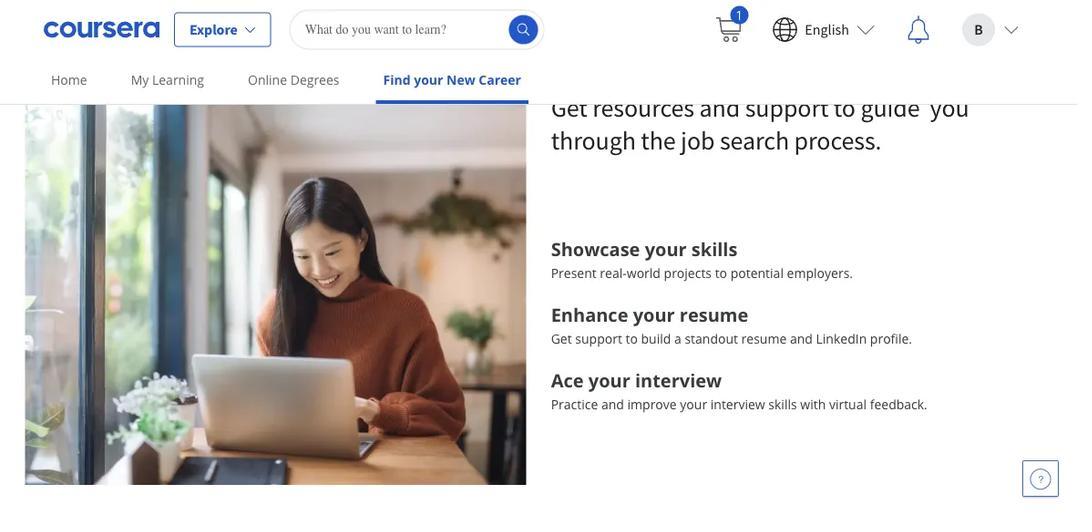 Task type: locate. For each thing, give the bounding box(es) containing it.
1 vertical spatial skills
[[769, 396, 797, 413]]

english button
[[758, 0, 890, 59]]

to
[[834, 91, 856, 123], [715, 265, 728, 282], [626, 330, 638, 348]]

your up projects
[[645, 237, 687, 262]]

and up job
[[700, 91, 741, 123]]

1 vertical spatial get
[[551, 330, 572, 348]]

your inside "showcase your skills present real-world projects to potential employers."
[[645, 237, 687, 262]]

1 horizontal spatial and
[[700, 91, 741, 123]]

to inside get resources and support to guide  you through the job search process.
[[834, 91, 856, 123]]

potential
[[731, 265, 784, 282]]

job
[[681, 124, 715, 156]]

0 horizontal spatial skills
[[692, 237, 738, 262]]

to right projects
[[715, 265, 728, 282]]

2 horizontal spatial and
[[790, 330, 813, 348]]

explore
[[190, 21, 238, 39]]

your for interview
[[589, 368, 631, 393]]

1 vertical spatial resume
[[742, 330, 787, 348]]

1 horizontal spatial skills
[[769, 396, 797, 413]]

showcase
[[551, 237, 640, 262]]

interview
[[635, 368, 722, 393], [711, 396, 766, 413]]

support up search
[[746, 91, 829, 123]]

0 horizontal spatial and
[[602, 396, 624, 413]]

1 vertical spatial to
[[715, 265, 728, 282]]

get down enhance
[[551, 330, 572, 348]]

ace
[[551, 368, 584, 393]]

virtual
[[830, 396, 867, 413]]

b button
[[948, 0, 1034, 59]]

0 horizontal spatial to
[[626, 330, 638, 348]]

english
[[805, 21, 850, 39]]

your for skills
[[645, 237, 687, 262]]

1 horizontal spatial to
[[715, 265, 728, 282]]

0 vertical spatial support
[[746, 91, 829, 123]]

help center image
[[1030, 468, 1052, 490]]

support
[[746, 91, 829, 123], [576, 330, 623, 348]]

1 vertical spatial support
[[576, 330, 623, 348]]

and
[[700, 91, 741, 123], [790, 330, 813, 348], [602, 396, 624, 413]]

your right improve
[[680, 396, 708, 413]]

to up process. at the right
[[834, 91, 856, 123]]

resume
[[680, 302, 749, 328], [742, 330, 787, 348]]

the
[[641, 124, 676, 156]]

your inside 'link'
[[414, 71, 443, 88]]

to left build
[[626, 330, 638, 348]]

real-
[[600, 265, 627, 282]]

resume right standout
[[742, 330, 787, 348]]

0 vertical spatial get
[[551, 91, 588, 123]]

0 vertical spatial to
[[834, 91, 856, 123]]

skills up projects
[[692, 237, 738, 262]]

None search field
[[290, 10, 545, 50]]

support down enhance
[[576, 330, 623, 348]]

degrees
[[291, 71, 340, 88]]

support inside enhance your resume get support to build a standout resume and linkedin profile.
[[576, 330, 623, 348]]

profile.
[[871, 330, 913, 348]]

with
[[801, 396, 826, 413]]

interview up improve
[[635, 368, 722, 393]]

build
[[641, 330, 671, 348]]

get inside enhance your resume get support to build a standout resume and linkedin profile.
[[551, 330, 572, 348]]

2 vertical spatial to
[[626, 330, 638, 348]]

home link
[[44, 59, 95, 100]]

online degrees
[[248, 71, 340, 88]]

interview down standout
[[711, 396, 766, 413]]

find your new career
[[383, 71, 521, 88]]

and inside enhance your resume get support to build a standout resume and linkedin profile.
[[790, 330, 813, 348]]

get
[[551, 91, 588, 123], [551, 330, 572, 348]]

skills
[[692, 237, 738, 262], [769, 396, 797, 413]]

and left linkedin
[[790, 330, 813, 348]]

1 horizontal spatial support
[[746, 91, 829, 123]]

1 vertical spatial and
[[790, 330, 813, 348]]

your right find
[[414, 71, 443, 88]]

2 horizontal spatial to
[[834, 91, 856, 123]]

2 get from the top
[[551, 330, 572, 348]]

feedback.
[[870, 396, 928, 413]]

2 vertical spatial and
[[602, 396, 624, 413]]

your inside enhance your resume get support to build a standout resume and linkedin profile.
[[633, 302, 675, 328]]

get up through
[[551, 91, 588, 123]]

through
[[551, 124, 636, 156]]

standout
[[685, 330, 738, 348]]

find
[[383, 71, 411, 88]]

explore button
[[174, 12, 271, 47]]

new
[[447, 71, 476, 88]]

0 vertical spatial skills
[[692, 237, 738, 262]]

1 link
[[700, 0, 758, 59]]

world
[[627, 265, 661, 282]]

0 vertical spatial and
[[700, 91, 741, 123]]

and right practice
[[602, 396, 624, 413]]

1 get from the top
[[551, 91, 588, 123]]

resume up standout
[[680, 302, 749, 328]]

0 horizontal spatial support
[[576, 330, 623, 348]]

skills left with
[[769, 396, 797, 413]]

projects
[[664, 265, 712, 282]]

and inside get resources and support to guide  you through the job search process.
[[700, 91, 741, 123]]

coursera image
[[44, 15, 160, 44]]

your up build
[[633, 302, 675, 328]]

your
[[414, 71, 443, 88], [645, 237, 687, 262], [633, 302, 675, 328], [589, 368, 631, 393], [680, 396, 708, 413]]

online degrees link
[[241, 59, 347, 100]]

your right the ace
[[589, 368, 631, 393]]



Task type: vqa. For each thing, say whether or not it's contained in the screenshot.
Learning
yes



Task type: describe. For each thing, give the bounding box(es) containing it.
present
[[551, 265, 597, 282]]

my learning link
[[124, 59, 212, 100]]

skills inside "showcase your skills present real-world projects to potential employers."
[[692, 237, 738, 262]]

career
[[479, 71, 521, 88]]

shopping cart: 1 item element
[[714, 6, 749, 44]]

my learning
[[131, 71, 204, 88]]

b
[[975, 21, 984, 39]]

your for resume
[[633, 302, 675, 328]]

improve
[[628, 396, 677, 413]]

online
[[248, 71, 287, 88]]

to inside enhance your resume get support to build a standout resume and linkedin profile.
[[626, 330, 638, 348]]

linkedin
[[817, 330, 867, 348]]

1
[[736, 6, 743, 23]]

home
[[51, 71, 87, 88]]

0 vertical spatial interview
[[635, 368, 722, 393]]

you
[[931, 91, 970, 123]]

get inside get resources and support to guide  you through the job search process.
[[551, 91, 588, 123]]

showcase your skills present real-world projects to potential employers.
[[551, 237, 853, 282]]

search
[[720, 124, 790, 156]]

your for new
[[414, 71, 443, 88]]

learning
[[152, 71, 204, 88]]

enhance your resume get support to build a standout resume and linkedin profile.
[[551, 302, 913, 348]]

resources
[[593, 91, 695, 123]]

find your new career link
[[376, 59, 529, 104]]

and inside ace your interview practice and improve your interview skills with virtual feedback.
[[602, 396, 624, 413]]

ace your interview practice and improve your interview skills with virtual feedback.
[[551, 368, 928, 413]]

0 vertical spatial resume
[[680, 302, 749, 328]]

support inside get resources and support to guide  you through the job search process.
[[746, 91, 829, 123]]

practice
[[551, 396, 598, 413]]

to inside "showcase your skills present real-world projects to potential employers."
[[715, 265, 728, 282]]

my
[[131, 71, 149, 88]]

What do you want to learn? text field
[[290, 10, 545, 50]]

1 vertical spatial interview
[[711, 396, 766, 413]]

a
[[675, 330, 682, 348]]

skills inside ace your interview practice and improve your interview skills with virtual feedback.
[[769, 396, 797, 413]]

process.
[[795, 124, 882, 156]]

get resources and support to guide  you through the job search process.
[[551, 91, 970, 156]]

enhance
[[551, 302, 629, 328]]

employers.
[[787, 265, 853, 282]]



